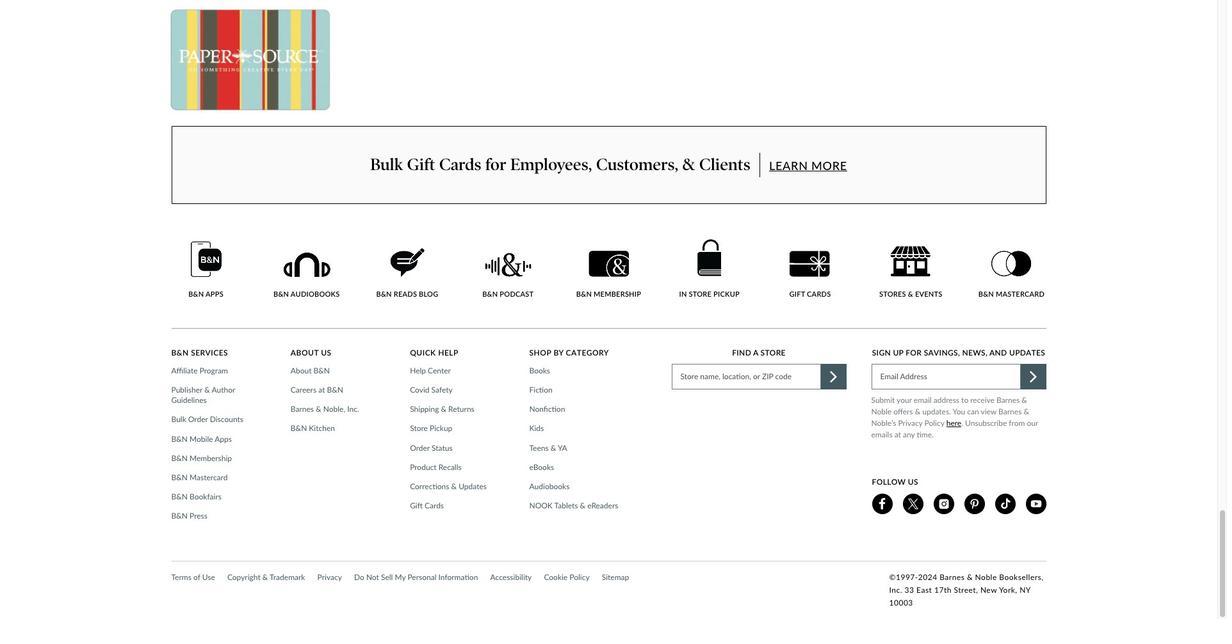 Task type: locate. For each thing, give the bounding box(es) containing it.
savings,
[[924, 348, 960, 358]]

b&n up b&n press
[[171, 493, 188, 502]]

1 horizontal spatial policy
[[925, 419, 944, 428]]

b&n left kitchen
[[291, 424, 307, 434]]

1 vertical spatial privacy
[[317, 573, 342, 583]]

status
[[432, 444, 453, 453]]

b&n reads blog
[[376, 290, 438, 299]]

store down shipping
[[410, 424, 428, 434]]

0 vertical spatial at
[[318, 386, 325, 395]]

audiobooks
[[529, 482, 570, 492]]

1 vertical spatial noble
[[975, 573, 997, 583]]

barnes up view
[[997, 396, 1020, 405]]

b&n left the podcast
[[482, 290, 498, 299]]

audiobooks
[[291, 290, 340, 299]]

affiliate
[[171, 366, 198, 376]]

0 horizontal spatial help
[[410, 366, 426, 376]]

& left returns
[[441, 405, 446, 415]]

pickup
[[430, 424, 452, 434]]

0 horizontal spatial privacy
[[317, 573, 342, 583]]

blog
[[419, 290, 438, 299]]

store inside store pickup link
[[410, 424, 428, 434]]

shop by category
[[529, 348, 609, 358]]

b&n left mastercard
[[979, 290, 994, 299]]

personal
[[408, 573, 436, 583]]

at right emails
[[895, 430, 901, 440]]

gift cards
[[410, 502, 444, 511]]

for left employees,
[[485, 155, 506, 175]]

©1997-2024 barnes & noble booksellers, inc.
[[889, 573, 1044, 596]]

1 horizontal spatial noble
[[975, 573, 997, 583]]

b&n up b&n mastercard on the left of the page
[[171, 454, 188, 464]]

noble down submit
[[871, 407, 892, 417]]

& left clients
[[682, 155, 695, 175]]

b&n apps link
[[171, 241, 241, 299]]

& up our
[[1024, 407, 1029, 417]]

17th
[[934, 586, 952, 596]]

1 horizontal spatial order
[[410, 444, 430, 453]]

in store pickup
[[679, 290, 740, 299]]

bulk for bulk order discounts
[[171, 415, 186, 425]]

help up center
[[438, 348, 458, 358]]

b&n
[[188, 290, 204, 299], [273, 290, 289, 299], [376, 290, 392, 299], [482, 290, 498, 299], [576, 290, 592, 299], [979, 290, 994, 299], [171, 348, 189, 358], [314, 366, 330, 376], [327, 386, 343, 395], [291, 424, 307, 434], [171, 435, 188, 444], [171, 454, 188, 464], [171, 473, 188, 483], [171, 493, 188, 502], [171, 512, 188, 522]]

emails
[[871, 430, 893, 440]]

b&n for b&n kitchen
[[291, 424, 307, 434]]

0 vertical spatial privacy
[[898, 419, 923, 428]]

b&n services
[[171, 348, 228, 358]]

1 vertical spatial about
[[291, 366, 312, 376]]

b&n left membership
[[576, 290, 592, 299]]

updates
[[459, 482, 487, 492]]

barnes up 17th
[[940, 573, 965, 583]]

at
[[318, 386, 325, 395], [895, 430, 901, 440]]

booksellers,
[[999, 573, 1044, 583]]

0 horizontal spatial bulk
[[171, 415, 186, 425]]

for
[[485, 155, 506, 175], [906, 348, 922, 358]]

shipping & returns link
[[410, 405, 478, 415]]

cards
[[439, 155, 481, 175], [425, 502, 444, 511]]

gift cards link
[[776, 251, 845, 299]]

1 vertical spatial help
[[410, 366, 426, 376]]

&
[[682, 155, 695, 175], [908, 290, 913, 299], [204, 386, 210, 395], [1022, 396, 1027, 405], [316, 405, 321, 415], [441, 405, 446, 415], [915, 407, 920, 417], [1024, 407, 1029, 417], [551, 444, 556, 453], [451, 482, 457, 492], [580, 502, 586, 511], [262, 573, 268, 583], [967, 573, 973, 583]]

us
[[908, 478, 919, 487]]

b&n for b&n mobile apps
[[171, 435, 188, 444]]

east
[[917, 586, 932, 596]]

b&n left apps
[[188, 290, 204, 299]]

& down careers at b&n link
[[316, 405, 321, 415]]

affiliate program
[[171, 366, 228, 376]]

policy inside submit your email address to receive barnes & noble offers & updates. you can view barnes & noble's privacy policy
[[925, 419, 944, 428]]

b&n left mobile
[[171, 435, 188, 444]]

teens
[[529, 444, 549, 453]]

nook tablets & ereaders
[[529, 502, 618, 511]]

1 vertical spatial policy
[[570, 573, 590, 583]]

b&n for b&n mastercard
[[979, 290, 994, 299]]

b&n for b&n reads blog
[[376, 290, 392, 299]]

b&n left the 'press'
[[171, 512, 188, 522]]

b&n up the affiliate
[[171, 348, 189, 358]]

copyright &                     trademark link
[[227, 572, 305, 585]]

help down quick on the bottom left
[[410, 366, 426, 376]]

policy down updates.
[[925, 419, 944, 428]]

privacy link
[[317, 572, 342, 585]]

0 vertical spatial noble
[[871, 407, 892, 417]]

1 vertical spatial order
[[410, 444, 430, 453]]

gift
[[407, 155, 435, 175], [410, 502, 423, 511]]

0 horizontal spatial noble
[[871, 407, 892, 417]]

find a store
[[732, 348, 786, 358]]

about us
[[291, 348, 332, 358]]

0 vertical spatial about
[[291, 348, 319, 358]]

bulk inside bulk order discounts link
[[171, 415, 186, 425]]

about
[[291, 348, 319, 358], [291, 366, 312, 376]]

noble
[[871, 407, 892, 417], [975, 573, 997, 583]]

at right 'careers'
[[318, 386, 325, 395]]

b&n kitchen
[[291, 424, 335, 434]]

find
[[732, 348, 751, 358]]

product
[[410, 463, 437, 473]]

& right stores
[[908, 290, 913, 299]]

order up product at bottom left
[[410, 444, 430, 453]]

us
[[321, 348, 332, 358]]

0 vertical spatial help
[[438, 348, 458, 358]]

help center link
[[410, 366, 455, 377]]

1 vertical spatial for
[[906, 348, 922, 358]]

b&n left reads
[[376, 290, 392, 299]]

copyright
[[227, 573, 261, 583]]

barnes down 'careers'
[[291, 405, 314, 415]]

1 horizontal spatial bulk
[[370, 155, 403, 175]]

b&n mobile apps
[[171, 435, 232, 444]]

order up mobile
[[188, 415, 208, 425]]

b&n audiobooks
[[273, 290, 340, 299]]

0 vertical spatial order
[[188, 415, 208, 425]]

b&n press
[[171, 512, 208, 522]]

privacy left do
[[317, 573, 342, 583]]

about up the about b&n
[[291, 348, 319, 358]]

0 vertical spatial for
[[485, 155, 506, 175]]

audiobooks link
[[529, 482, 573, 493]]

ya
[[558, 444, 567, 453]]

policy right cookie
[[570, 573, 590, 583]]

store right the a
[[761, 348, 786, 358]]

privacy down offers
[[898, 419, 923, 428]]

b&n for b&n podcast
[[482, 290, 498, 299]]

1 vertical spatial bulk
[[171, 415, 186, 425]]

terms
[[171, 573, 191, 583]]

1 about from the top
[[291, 348, 319, 358]]

corrections & updates
[[410, 482, 487, 492]]

privacy inside submit your email address to receive barnes & noble offers & updates. you can view barnes & noble's privacy policy
[[898, 419, 923, 428]]

noble up the new
[[975, 573, 997, 583]]

membership
[[594, 290, 641, 299]]

noble inside submit your email address to receive barnes & noble offers & updates. you can view barnes & noble's privacy policy
[[871, 407, 892, 417]]

b&n left audiobooks
[[273, 290, 289, 299]]

1 horizontal spatial for
[[906, 348, 922, 358]]

up
[[893, 348, 904, 358]]

apps
[[206, 290, 223, 299]]

ebooks
[[529, 463, 554, 473]]

0 vertical spatial bulk
[[370, 155, 403, 175]]

1 vertical spatial gift
[[410, 502, 423, 511]]

discounts
[[210, 415, 243, 425]]

b&n for b&n membership
[[171, 454, 188, 464]]

0 horizontal spatial at
[[318, 386, 325, 395]]

copyright &                     trademark
[[227, 573, 305, 583]]

& right tablets
[[580, 502, 586, 511]]

33 east 17th street, new york, ny 10003
[[889, 586, 1031, 608]]

about up 'careers'
[[291, 366, 312, 376]]

1 horizontal spatial privacy
[[898, 419, 923, 428]]

1 horizontal spatial at
[[895, 430, 901, 440]]

barnes inside barnes & noble, inc. link
[[291, 405, 314, 415]]

for right up
[[906, 348, 922, 358]]

bulk for bulk gift cards for employees, customers, & clients
[[370, 155, 403, 175]]

& left ya
[[551, 444, 556, 453]]

& up street,
[[967, 573, 973, 583]]

2 about from the top
[[291, 366, 312, 376]]

& left author
[[204, 386, 210, 395]]

0 horizontal spatial store
[[410, 424, 428, 434]]

1 vertical spatial store
[[410, 424, 428, 434]]

0 vertical spatial store
[[761, 348, 786, 358]]

0 vertical spatial policy
[[925, 419, 944, 428]]

b&n for b&n membership
[[576, 290, 592, 299]]

b&n for b&n apps
[[188, 290, 204, 299]]

here link
[[946, 418, 961, 430]]

follow us
[[872, 478, 919, 487]]

sign up for savings, news, and updates
[[872, 348, 1045, 358]]

fiction
[[529, 386, 553, 395]]

covid safety
[[410, 386, 453, 395]]

about for about b&n
[[291, 366, 312, 376]]

your
[[897, 396, 912, 405]]

ny
[[1020, 586, 1031, 596]]

paper source stripes image
[[166, 6, 334, 114]]

stores & events
[[879, 290, 942, 299]]

corrections & updates link
[[410, 482, 491, 493]]

do                     not sell my personal information link
[[354, 572, 478, 585]]

inc.
[[889, 586, 902, 596]]

do                     not sell my personal information
[[354, 573, 478, 583]]

store pickup link
[[410, 424, 456, 435]]

news,
[[962, 348, 988, 358]]

clients
[[699, 155, 751, 175]]

0 horizontal spatial policy
[[570, 573, 590, 583]]

learn more
[[769, 159, 847, 173]]

not
[[366, 573, 379, 583]]

Please complete this field to find a store text field
[[672, 364, 821, 390]]

1 vertical spatial at
[[895, 430, 901, 440]]

b&n up b&n bookfairs at the left bottom of the page
[[171, 473, 188, 483]]



Task type: describe. For each thing, give the bounding box(es) containing it.
to
[[961, 396, 969, 405]]

barnes & noble, inc. link
[[291, 405, 363, 415]]

gift cards link
[[410, 502, 448, 512]]

quick
[[410, 348, 436, 358]]

noble, inc.
[[323, 405, 359, 415]]

b&n audiobooks link
[[272, 253, 341, 299]]

b&n for b&n services
[[171, 348, 189, 358]]

Please complete this field text field
[[871, 364, 1021, 390]]

cards
[[807, 290, 831, 299]]

books
[[529, 366, 550, 376]]

stores & events link
[[876, 247, 946, 299]]

cookie
[[544, 573, 568, 583]]

sitemap
[[602, 573, 629, 583]]

guidelines
[[171, 396, 207, 406]]

learn
[[769, 159, 808, 173]]

1 vertical spatial cards
[[425, 502, 444, 511]]

b&n bookfairs
[[171, 493, 222, 502]]

policy inside the cookie                     policy link
[[570, 573, 590, 583]]

1 horizontal spatial help
[[438, 348, 458, 358]]

offers
[[894, 407, 913, 417]]

sitemap link
[[602, 572, 629, 585]]

email
[[914, 396, 932, 405]]

accessibility link
[[490, 572, 532, 585]]

accessibility
[[490, 573, 532, 583]]

employees,
[[510, 155, 592, 175]]

0 vertical spatial gift
[[407, 155, 435, 175]]

my
[[395, 573, 406, 583]]

help center
[[410, 366, 451, 376]]

recalls
[[439, 463, 462, 473]]

b&n mastercard link
[[977, 251, 1046, 299]]

b&n mastercard link
[[171, 473, 231, 484]]

sign
[[872, 348, 891, 358]]

& inside publisher & author guidelines
[[204, 386, 210, 395]]

receive
[[970, 396, 995, 405]]

careers at b&n
[[291, 386, 343, 395]]

b&n membership link
[[171, 454, 236, 464]]

returns
[[448, 405, 474, 415]]

0 vertical spatial cards
[[439, 155, 481, 175]]

trademark
[[270, 573, 305, 583]]

fiction link
[[529, 386, 556, 396]]

any time.
[[903, 430, 934, 440]]

sell
[[381, 573, 393, 583]]

noble inside ©1997-2024 barnes & noble booksellers, inc.
[[975, 573, 997, 583]]

shipping
[[410, 405, 439, 415]]

terms of                     use link
[[171, 572, 215, 585]]

kids
[[529, 424, 544, 434]]

covid safety link
[[410, 386, 456, 396]]

barnes up "from" at the bottom of page
[[999, 407, 1022, 417]]

0 horizontal spatial order
[[188, 415, 208, 425]]

cookie                     policy
[[544, 573, 590, 583]]

b&n mastercard
[[171, 473, 228, 483]]

b&n up noble, inc.
[[327, 386, 343, 395]]

b&n for b&n mastercard
[[171, 473, 188, 483]]

about b&n link
[[291, 366, 334, 377]]

teens & ya link
[[529, 444, 571, 454]]

teens & ya
[[529, 444, 567, 453]]

podcast
[[500, 290, 534, 299]]

b&n for b&n bookfairs
[[171, 493, 188, 502]]

b&n down us
[[314, 366, 330, 376]]

©1997-
[[889, 573, 918, 583]]

& down email
[[915, 407, 920, 417]]

b&n for b&n audiobooks
[[273, 290, 289, 299]]

& left updates on the left bottom of page
[[451, 482, 457, 492]]

10003
[[889, 599, 913, 608]]

& inside ©1997-2024 barnes & noble booksellers, inc.
[[967, 573, 973, 583]]

b&n membership
[[171, 454, 232, 464]]

gift
[[789, 290, 805, 299]]

b&n membership
[[576, 290, 641, 299]]

program
[[200, 366, 228, 376]]

author
[[212, 386, 235, 395]]

b&n for b&n press
[[171, 512, 188, 522]]

barnes inside ©1997-2024 barnes & noble booksellers, inc.
[[940, 573, 965, 583]]

about for about us
[[291, 348, 319, 358]]

corrections
[[410, 482, 449, 492]]

follow
[[872, 478, 906, 487]]

bookfairs
[[190, 493, 222, 502]]

information
[[438, 573, 478, 583]]

product recalls
[[410, 463, 462, 473]]

nook
[[529, 502, 553, 511]]

ebooks link
[[529, 463, 558, 473]]

stores
[[879, 290, 906, 299]]

view
[[981, 407, 997, 417]]

& up "from" at the bottom of page
[[1022, 396, 1027, 405]]

about b&n
[[291, 366, 330, 376]]

bulk order discounts
[[171, 415, 243, 425]]

b&n reads blog link
[[373, 249, 442, 299]]

33
[[905, 586, 914, 596]]

mobile
[[190, 435, 213, 444]]

here
[[946, 419, 961, 428]]

bulk gift cards for employees, customers, & clients
[[370, 155, 751, 175]]

b&n press link
[[171, 512, 211, 522]]

at inside . unsubscribe from our emails at                         any time.
[[895, 430, 901, 440]]

0 horizontal spatial for
[[485, 155, 506, 175]]

careers at b&n link
[[291, 386, 347, 396]]

b&n apps
[[188, 290, 223, 299]]

in
[[679, 290, 687, 299]]

1 horizontal spatial store
[[761, 348, 786, 358]]

apps
[[215, 435, 232, 444]]

& right copyright
[[262, 573, 268, 583]]

b&n kitchen link
[[291, 424, 339, 435]]

kitchen
[[309, 424, 335, 434]]

services
[[191, 348, 228, 358]]

more
[[811, 159, 847, 173]]

terms of                     use
[[171, 573, 215, 583]]

tablets
[[554, 502, 578, 511]]

publisher & author guidelines
[[171, 386, 235, 406]]

from
[[1009, 419, 1025, 428]]

help inside "link"
[[410, 366, 426, 376]]

b&n mobile apps link
[[171, 435, 236, 445]]



Task type: vqa. For each thing, say whether or not it's contained in the screenshot.
find a store
yes



